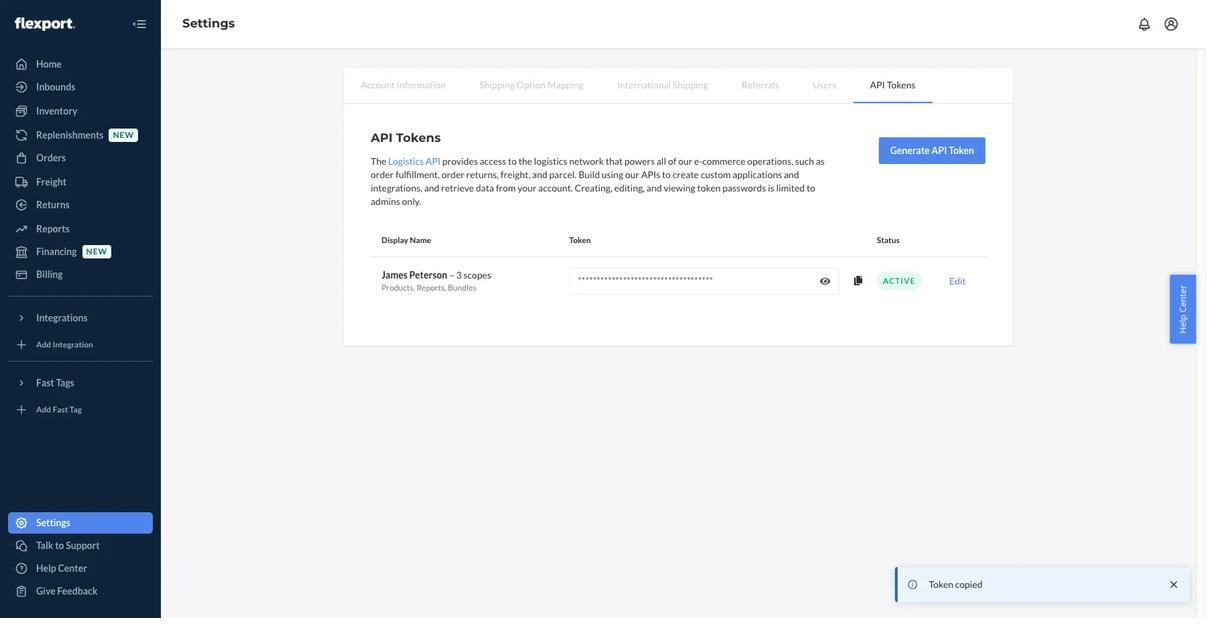 Task type: vqa. For each thing, say whether or not it's contained in the screenshot.
left order
yes



Task type: describe. For each thing, give the bounding box(es) containing it.
edit link
[[949, 275, 966, 287]]

************************************
[[578, 275, 713, 286]]

network
[[569, 156, 604, 167]]

api tokens inside tab
[[870, 79, 916, 91]]

0 horizontal spatial tokens
[[396, 131, 441, 146]]

give feedback
[[36, 586, 97, 597]]

1 vertical spatial our
[[625, 169, 639, 180]]

integration
[[53, 340, 93, 350]]

the logistics api
[[371, 156, 441, 167]]

fast inside dropdown button
[[36, 378, 54, 389]]

0 horizontal spatial reports
[[36, 223, 70, 235]]

status
[[877, 235, 900, 246]]

–
[[449, 270, 454, 281]]

help inside button
[[1177, 315, 1189, 334]]

of
[[668, 156, 677, 167]]

add for add fast tag
[[36, 405, 51, 415]]

close navigation image
[[131, 16, 148, 32]]

using
[[602, 169, 623, 180]]

billing link
[[8, 264, 153, 286]]

account
[[361, 79, 395, 91]]

1 , from the left
[[413, 283, 415, 293]]

to right limited
[[807, 182, 815, 194]]

peterson
[[409, 270, 447, 281]]

build
[[579, 169, 600, 180]]

logistics
[[534, 156, 567, 167]]

data
[[476, 182, 494, 194]]

shipping inside international shipping tab
[[673, 79, 708, 91]]

0 horizontal spatial settings link
[[8, 513, 153, 534]]

0 horizontal spatial help
[[36, 563, 56, 575]]

give
[[36, 586, 55, 597]]

feedback
[[57, 586, 97, 597]]

fast tags
[[36, 378, 74, 389]]

copied
[[950, 579, 977, 591]]

returns link
[[8, 194, 153, 216]]

international shipping tab
[[600, 68, 725, 102]]

tab list containing account information
[[344, 68, 1013, 104]]

provides access to the logistics network that powers all of our e-commerce operations, such as order fulfillment, order returns, freight, and parcel. build using our apis to create custom applications and integrations, and retrieve data from your account. creating, editing, and viewing token passwords is limited to admins only.
[[371, 156, 825, 207]]

commerce
[[703, 156, 746, 167]]

international shipping
[[617, 79, 708, 91]]

access
[[480, 156, 506, 167]]

active
[[883, 276, 916, 286]]

viewing
[[664, 182, 696, 194]]

parcel.
[[549, 169, 577, 180]]

1 order from the left
[[371, 169, 394, 180]]

from
[[496, 182, 516, 194]]

reports link
[[8, 219, 153, 240]]

new for financing
[[86, 247, 107, 257]]

as
[[816, 156, 825, 167]]

custom
[[701, 169, 731, 180]]

0 horizontal spatial settings
[[36, 518, 70, 529]]

e-
[[694, 156, 703, 167]]

mapping
[[547, 79, 584, 91]]

is
[[768, 182, 775, 194]]

option
[[517, 79, 546, 91]]

tokens inside api tokens tab
[[887, 79, 916, 91]]

home link
[[8, 54, 153, 75]]

eye image
[[820, 277, 831, 286]]

inventory link
[[8, 101, 153, 122]]

token for token copied
[[923, 579, 948, 591]]

0 horizontal spatial api tokens
[[371, 131, 441, 146]]

creating,
[[575, 182, 613, 194]]

add fast tag
[[36, 405, 82, 415]]

james
[[382, 270, 408, 281]]

replenishments
[[36, 129, 104, 141]]

applications
[[733, 169, 782, 180]]

fulfillment,
[[396, 169, 440, 180]]

open account menu image
[[1163, 16, 1179, 32]]

billing
[[36, 269, 63, 280]]

center inside help center link
[[58, 563, 87, 575]]

passwords
[[723, 182, 766, 194]]

give feedback button
[[8, 581, 153, 603]]

2 , from the left
[[445, 283, 446, 293]]

and down fulfillment,
[[424, 182, 439, 194]]

integrations
[[36, 312, 88, 324]]

flexport logo image
[[15, 17, 75, 31]]

orders link
[[8, 148, 153, 169]]

that
[[606, 156, 623, 167]]

support
[[66, 540, 100, 552]]

returns
[[36, 199, 70, 211]]

freight,
[[501, 169, 531, 180]]

token inside button
[[949, 145, 974, 156]]

to down the all
[[662, 169, 671, 180]]

returns,
[[466, 169, 499, 180]]

open notifications image
[[1137, 16, 1153, 32]]



Task type: locate. For each thing, give the bounding box(es) containing it.
2 add from the top
[[36, 405, 51, 415]]

the
[[371, 156, 386, 167]]

new for replenishments
[[113, 130, 134, 140]]

1 vertical spatial reports
[[417, 283, 445, 293]]

api inside generate api token button
[[932, 145, 947, 156]]

account information
[[361, 79, 446, 91]]

shipping inside shipping option mapping tab
[[479, 79, 515, 91]]

0 vertical spatial reports
[[36, 223, 70, 235]]

api tokens tab
[[853, 68, 932, 103]]

1 horizontal spatial shipping
[[673, 79, 708, 91]]

tokens
[[887, 79, 916, 91], [396, 131, 441, 146]]

order down the the
[[371, 169, 394, 180]]

inventory
[[36, 105, 77, 117]]

1 horizontal spatial settings link
[[182, 16, 235, 31]]

0 horizontal spatial shipping
[[479, 79, 515, 91]]

0 vertical spatial settings link
[[182, 16, 235, 31]]

center inside help center button
[[1177, 285, 1189, 313]]

information
[[397, 79, 446, 91]]

generate
[[890, 145, 930, 156]]

products
[[382, 283, 413, 293]]

help
[[1177, 315, 1189, 334], [36, 563, 56, 575]]

scopes
[[463, 270, 491, 281]]

shipping left option
[[479, 79, 515, 91]]

freight link
[[8, 172, 153, 193]]

api right the users
[[870, 79, 885, 91]]

1 horizontal spatial settings
[[182, 16, 235, 31]]

1 horizontal spatial reports
[[417, 283, 445, 293]]

new up orders link
[[113, 130, 134, 140]]

all
[[657, 156, 666, 167]]

0 horizontal spatial our
[[625, 169, 639, 180]]

add integration
[[36, 340, 93, 350]]

home
[[36, 58, 62, 70]]

fast left tags
[[36, 378, 54, 389]]

0 vertical spatial settings
[[182, 16, 235, 31]]

help center button
[[1170, 275, 1196, 344]]

inbounds
[[36, 81, 75, 93]]

order
[[371, 169, 394, 180], [442, 169, 465, 180]]

1 horizontal spatial help center
[[1177, 285, 1189, 334]]

0 vertical spatial fast
[[36, 378, 54, 389]]

add inside add integration link
[[36, 340, 51, 350]]

token copied
[[923, 579, 977, 591]]

and up limited
[[784, 169, 799, 180]]

token right generate
[[949, 145, 974, 156]]

0 vertical spatial center
[[1177, 285, 1189, 313]]

edit
[[949, 275, 966, 287]]

1 vertical spatial tokens
[[396, 131, 441, 146]]

1 vertical spatial settings
[[36, 518, 70, 529]]

token
[[697, 182, 721, 194]]

tag
[[70, 405, 82, 415]]

0 vertical spatial tokens
[[887, 79, 916, 91]]

name
[[410, 235, 431, 246]]

settings
[[182, 16, 235, 31], [36, 518, 70, 529]]

help center inside help center button
[[1177, 285, 1189, 334]]

tokens up the logistics api link
[[396, 131, 441, 146]]

our left the e-
[[678, 156, 693, 167]]

generate api token
[[890, 145, 974, 156]]

reports up 'financing'
[[36, 223, 70, 235]]

create
[[673, 169, 699, 180]]

talk to support
[[36, 540, 100, 552]]

tags
[[56, 378, 74, 389]]

integrations,
[[371, 182, 422, 194]]

api up the the
[[371, 131, 393, 146]]

api inside api tokens tab
[[870, 79, 885, 91]]

generate api token button
[[879, 137, 986, 164]]

reports down peterson
[[417, 283, 445, 293]]

token left copied
[[923, 579, 948, 591]]

users
[[813, 79, 837, 91]]

our up editing, at top right
[[625, 169, 639, 180]]

display name
[[382, 235, 431, 246]]

talk
[[36, 540, 53, 552]]

international
[[617, 79, 671, 91]]

add down fast tags
[[36, 405, 51, 415]]

1 horizontal spatial tokens
[[887, 79, 916, 91]]

limited
[[776, 182, 805, 194]]

add left integration
[[36, 340, 51, 350]]

orders
[[36, 152, 66, 164]]

fast tags button
[[8, 373, 153, 394]]

1 horizontal spatial new
[[113, 130, 134, 140]]

order up "retrieve"
[[442, 169, 465, 180]]

copy image
[[854, 276, 862, 286]]

shipping
[[479, 79, 515, 91], [673, 79, 708, 91]]

fast left tag
[[53, 405, 68, 415]]

reports inside james peterson – 3 scopes products , reports , bundles
[[417, 283, 445, 293]]

settings link
[[182, 16, 235, 31], [8, 513, 153, 534]]

our
[[678, 156, 693, 167], [625, 169, 639, 180]]

talk to support button
[[8, 536, 153, 557]]

close toast image
[[1162, 579, 1175, 592]]

1 horizontal spatial our
[[678, 156, 693, 167]]

freight
[[36, 176, 66, 188]]

1 horizontal spatial center
[[1177, 285, 1189, 313]]

to inside button
[[55, 540, 64, 552]]

and down logistics
[[532, 169, 548, 180]]

powers
[[625, 156, 655, 167]]

retrieve
[[441, 182, 474, 194]]

2 shipping from the left
[[673, 79, 708, 91]]

2 vertical spatial token
[[923, 579, 948, 591]]

your
[[518, 182, 537, 194]]

help center link
[[8, 559, 153, 580]]

1 vertical spatial add
[[36, 405, 51, 415]]

help center inside help center link
[[36, 563, 87, 575]]

and down apis
[[647, 182, 662, 194]]

shipping option mapping tab
[[463, 68, 600, 102]]

1 vertical spatial new
[[86, 247, 107, 257]]

1 vertical spatial center
[[58, 563, 87, 575]]

new down reports link
[[86, 247, 107, 257]]

1 horizontal spatial api tokens
[[870, 79, 916, 91]]

0 vertical spatial token
[[949, 145, 974, 156]]

to
[[508, 156, 517, 167], [662, 169, 671, 180], [807, 182, 815, 194], [55, 540, 64, 552]]

0 horizontal spatial new
[[86, 247, 107, 257]]

1 vertical spatial fast
[[53, 405, 68, 415]]

such
[[795, 156, 814, 167]]

apis
[[641, 169, 660, 180]]

provides
[[442, 156, 478, 167]]

and
[[532, 169, 548, 180], [784, 169, 799, 180], [424, 182, 439, 194], [647, 182, 662, 194]]

referrals tab
[[725, 68, 796, 102]]

account information tab
[[344, 68, 463, 102]]

editing,
[[614, 182, 645, 194]]

shipping option mapping
[[479, 79, 584, 91]]

0 vertical spatial our
[[678, 156, 693, 167]]

token down the creating,
[[569, 235, 591, 246]]

logistics
[[388, 156, 424, 167]]

1 horizontal spatial token
[[923, 579, 948, 591]]

to right talk
[[55, 540, 64, 552]]

to left the
[[508, 156, 517, 167]]

operations,
[[747, 156, 793, 167]]

0 vertical spatial add
[[36, 340, 51, 350]]

add inside add fast tag link
[[36, 405, 51, 415]]

1 horizontal spatial order
[[442, 169, 465, 180]]

0 horizontal spatial ,
[[413, 283, 415, 293]]

0 vertical spatial api tokens
[[870, 79, 916, 91]]

1 horizontal spatial help
[[1177, 315, 1189, 334]]

financing
[[36, 246, 77, 257]]

shipping right international
[[673, 79, 708, 91]]

3
[[456, 270, 462, 281]]

1 add from the top
[[36, 340, 51, 350]]

1 vertical spatial help
[[36, 563, 56, 575]]

referrals
[[742, 79, 779, 91]]

1 vertical spatial api tokens
[[371, 131, 441, 146]]

0 horizontal spatial center
[[58, 563, 87, 575]]

account.
[[538, 182, 573, 194]]

james peterson – 3 scopes products , reports , bundles
[[382, 270, 491, 293]]

, down peterson
[[413, 283, 415, 293]]

add fast tag link
[[8, 400, 153, 421]]

new
[[113, 130, 134, 140], [86, 247, 107, 257]]

users tab
[[796, 68, 853, 102]]

token for token
[[569, 235, 591, 246]]

2 order from the left
[[442, 169, 465, 180]]

2 horizontal spatial token
[[949, 145, 974, 156]]

0 horizontal spatial token
[[569, 235, 591, 246]]

0 vertical spatial help
[[1177, 315, 1189, 334]]

api right generate
[[932, 145, 947, 156]]

tab list
[[344, 68, 1013, 104]]

admins
[[371, 196, 400, 207]]

inbounds link
[[8, 76, 153, 98]]

1 horizontal spatial ,
[[445, 283, 446, 293]]

api up fulfillment,
[[426, 156, 441, 167]]

0 vertical spatial new
[[113, 130, 134, 140]]

only.
[[402, 196, 421, 207]]

0 horizontal spatial order
[[371, 169, 394, 180]]

0 vertical spatial help center
[[1177, 285, 1189, 334]]

1 vertical spatial settings link
[[8, 513, 153, 534]]

, left bundles
[[445, 283, 446, 293]]

the
[[519, 156, 532, 167]]

1 shipping from the left
[[479, 79, 515, 91]]

tokens up generate
[[887, 79, 916, 91]]

add for add integration
[[36, 340, 51, 350]]

1 vertical spatial help center
[[36, 563, 87, 575]]

,
[[413, 283, 415, 293], [445, 283, 446, 293]]

integrations button
[[8, 308, 153, 329]]

0 horizontal spatial help center
[[36, 563, 87, 575]]

1 vertical spatial token
[[569, 235, 591, 246]]



